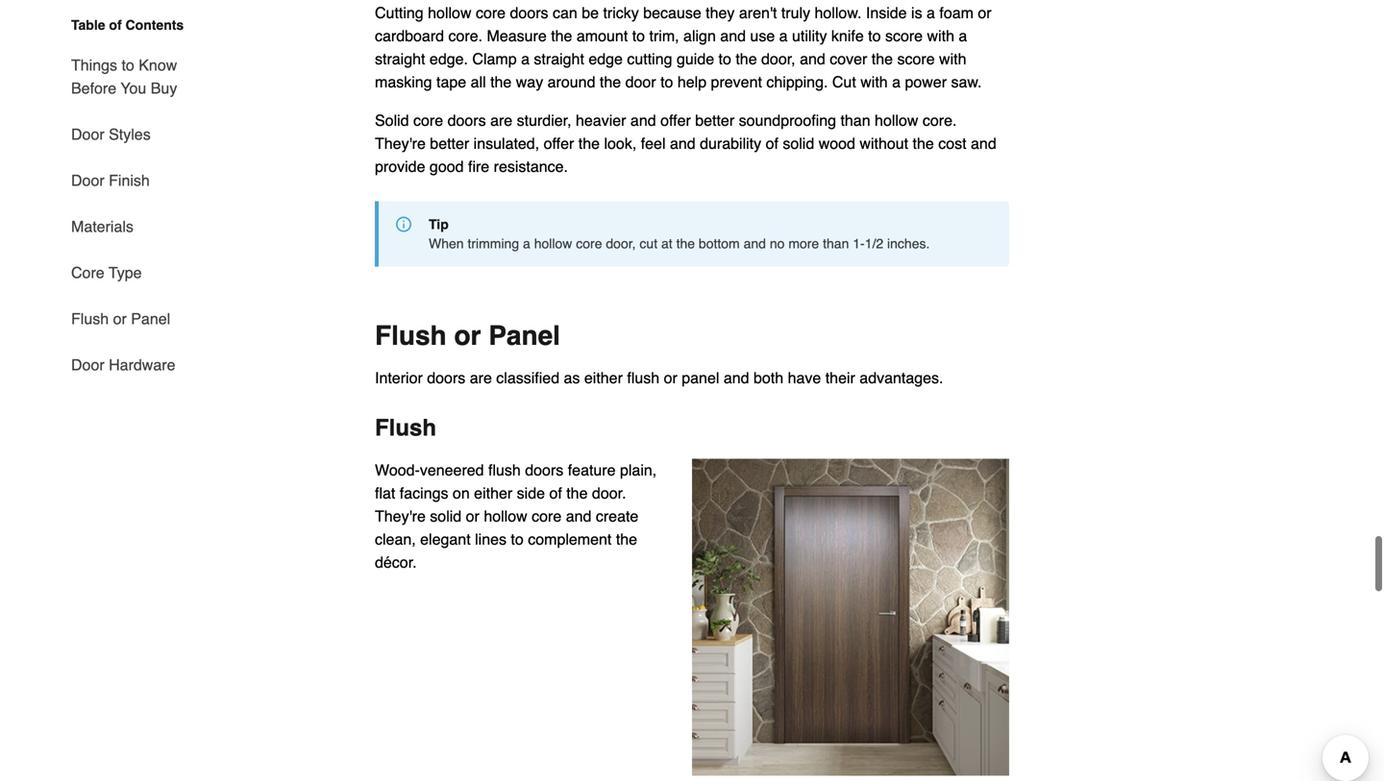 Task type: locate. For each thing, give the bounding box(es) containing it.
are up "insulated,"
[[490, 111, 513, 129]]

of
[[109, 17, 122, 33], [766, 134, 779, 152], [549, 484, 562, 502]]

better
[[695, 111, 735, 129], [430, 134, 469, 152]]

solid up elegant
[[430, 507, 462, 525]]

1 horizontal spatial straight
[[534, 50, 584, 68]]

tip when trimming a hollow core door, cut at the bottom and no more than 1-1/2 inches.
[[429, 217, 930, 251]]

a right trimming
[[523, 236, 530, 251]]

flush inside table of contents element
[[71, 310, 109, 328]]

flush or panel
[[71, 310, 170, 328], [375, 320, 560, 351]]

1 vertical spatial either
[[474, 484, 513, 502]]

core
[[476, 4, 506, 22], [413, 111, 443, 129], [576, 236, 602, 251], [532, 507, 562, 525]]

are left classified
[[470, 369, 492, 387]]

2 door from the top
[[71, 172, 104, 189]]

buy
[[151, 79, 177, 97]]

a left power
[[892, 73, 901, 91]]

flush
[[627, 369, 660, 387], [488, 461, 521, 479]]

score down is
[[885, 27, 923, 45]]

sturdier,
[[517, 111, 572, 129]]

panel inside the flush or panel link
[[131, 310, 170, 328]]

the right all
[[490, 73, 512, 91]]

0 horizontal spatial flush
[[488, 461, 521, 479]]

a bathroom with white vanities, a stone wall and an oak flush door. image
[[692, 459, 1009, 776]]

amount
[[577, 27, 628, 45]]

the left cost
[[913, 134, 934, 152]]

finish
[[109, 172, 150, 189]]

and left no in the top of the page
[[744, 236, 766, 251]]

and up complement
[[566, 507, 592, 525]]

1 horizontal spatial flush
[[627, 369, 660, 387]]

no
[[770, 236, 785, 251]]

with down 'foam' at the top right of page
[[927, 27, 955, 45]]

table of contents
[[71, 17, 184, 33]]

to left help
[[661, 73, 673, 91]]

and inside tip when trimming a hollow core door, cut at the bottom and no more than 1-1/2 inches.
[[744, 236, 766, 251]]

they're up provide
[[375, 134, 426, 152]]

hollow inside tip when trimming a hollow core door, cut at the bottom and no more than 1-1/2 inches.
[[534, 236, 572, 251]]

1 horizontal spatial either
[[584, 369, 623, 387]]

2 vertical spatial door
[[71, 356, 104, 374]]

1 horizontal spatial flush or panel
[[375, 320, 560, 351]]

0 horizontal spatial either
[[474, 484, 513, 502]]

doors up measure on the left top
[[510, 4, 548, 22]]

with up saw.
[[939, 50, 967, 68]]

of inside wood-veneered flush doors feature plain, flat facings on either side of the door. they're solid or hollow core and create clean, elegant lines to complement the décor.
[[549, 484, 562, 502]]

1 door from the top
[[71, 125, 104, 143]]

0 vertical spatial better
[[695, 111, 735, 129]]

a up the way
[[521, 50, 530, 68]]

door, left cut
[[606, 236, 636, 251]]

core left cut
[[576, 236, 602, 251]]

1 vertical spatial door
[[71, 172, 104, 189]]

0 vertical spatial core.
[[448, 27, 483, 45]]

1 horizontal spatial of
[[549, 484, 562, 502]]

core.
[[448, 27, 483, 45], [923, 111, 957, 129]]

edge
[[589, 50, 623, 68]]

0 vertical spatial solid
[[783, 134, 815, 152]]

panel up classified
[[489, 320, 560, 351]]

0 horizontal spatial offer
[[544, 134, 574, 152]]

doors up side
[[525, 461, 564, 479]]

and down utility
[[800, 50, 826, 68]]

they're
[[375, 134, 426, 152], [375, 507, 426, 525]]

the down the edge
[[600, 73, 621, 91]]

aren't
[[739, 4, 777, 22]]

or down when
[[454, 320, 481, 351]]

door,
[[761, 50, 796, 68], [606, 236, 636, 251]]

1 they're from the top
[[375, 134, 426, 152]]

score up power
[[897, 50, 935, 68]]

of right side
[[549, 484, 562, 502]]

2 horizontal spatial of
[[766, 134, 779, 152]]

0 vertical spatial door,
[[761, 50, 796, 68]]

straight up around
[[534, 50, 584, 68]]

0 horizontal spatial panel
[[131, 310, 170, 328]]

of right table
[[109, 17, 122, 33]]

the
[[551, 27, 572, 45], [736, 50, 757, 68], [872, 50, 893, 68], [490, 73, 512, 91], [600, 73, 621, 91], [579, 134, 600, 152], [913, 134, 934, 152], [676, 236, 695, 251], [566, 484, 588, 502], [616, 531, 637, 548]]

without
[[860, 134, 909, 152]]

0 horizontal spatial door,
[[606, 236, 636, 251]]

of inside solid core doors are sturdier, heavier and offer better soundproofing than hollow core. they're better insulated, offer the look, feel and durability of solid wood without the cost and provide good fire resistance.
[[766, 134, 779, 152]]

flush or panel up door hardware link
[[71, 310, 170, 328]]

offer up 'feel'
[[661, 111, 691, 129]]

foam
[[940, 4, 974, 22]]

door left finish
[[71, 172, 104, 189]]

or right 'foam' at the top right of page
[[978, 4, 992, 22]]

hollow up without
[[875, 111, 918, 129]]

is
[[911, 4, 922, 22]]

or inside cutting hollow core doors can be tricky because they aren't truly hollow. inside is a foam or cardboard core. measure the amount to trim, align and use a utility knife to score with a straight edge. clamp a straight edge cutting guide to the door, and cover the score with masking tape all the way around the door to help prevent chipping. cut with a power saw.
[[978, 4, 992, 22]]

panel
[[131, 310, 170, 328], [489, 320, 560, 351]]

0 horizontal spatial straight
[[375, 50, 425, 68]]

the right at
[[676, 236, 695, 251]]

1 vertical spatial solid
[[430, 507, 462, 525]]

to right lines
[[511, 531, 524, 548]]

more
[[789, 236, 819, 251]]

1 vertical spatial door,
[[606, 236, 636, 251]]

either
[[584, 369, 623, 387], [474, 484, 513, 502]]

and down they
[[720, 27, 746, 45]]

with
[[927, 27, 955, 45], [939, 50, 967, 68], [861, 73, 888, 91]]

wood-
[[375, 461, 420, 479]]

flush or panel up classified
[[375, 320, 560, 351]]

to
[[632, 27, 645, 45], [868, 27, 881, 45], [719, 50, 731, 68], [122, 56, 134, 74], [661, 73, 673, 91], [511, 531, 524, 548]]

as
[[564, 369, 580, 387]]

of down soundproofing at top right
[[766, 134, 779, 152]]

hollow inside wood-veneered flush doors feature plain, flat facings on either side of the door. they're solid or hollow core and create clean, elegant lines to complement the décor.
[[484, 507, 527, 525]]

elegant
[[420, 531, 471, 548]]

panel up hardware
[[131, 310, 170, 328]]

1 vertical spatial score
[[897, 50, 935, 68]]

or
[[978, 4, 992, 22], [113, 310, 127, 328], [454, 320, 481, 351], [664, 369, 678, 387], [466, 507, 480, 525]]

0 vertical spatial offer
[[661, 111, 691, 129]]

core up measure on the left top
[[476, 4, 506, 22]]

1 straight from the left
[[375, 50, 425, 68]]

flush up side
[[488, 461, 521, 479]]

offer
[[661, 111, 691, 129], [544, 134, 574, 152]]

better up "durability"
[[695, 111, 735, 129]]

0 vertical spatial than
[[841, 111, 871, 129]]

hollow up "edge."
[[428, 4, 472, 22]]

styles
[[109, 125, 151, 143]]

1 horizontal spatial door,
[[761, 50, 796, 68]]

core. up cost
[[923, 111, 957, 129]]

you
[[121, 79, 146, 97]]

better up "good"
[[430, 134, 469, 152]]

know
[[139, 56, 177, 74]]

they're up 'clean,'
[[375, 507, 426, 525]]

solid
[[783, 134, 815, 152], [430, 507, 462, 525]]

core. inside solid core doors are sturdier, heavier and offer better soundproofing than hollow core. they're better insulated, offer the look, feel and durability of solid wood without the cost and provide good fire resistance.
[[923, 111, 957, 129]]

0 horizontal spatial solid
[[430, 507, 462, 525]]

the down can
[[551, 27, 572, 45]]

wood-veneered flush doors feature plain, flat facings on either side of the door. they're solid or hollow core and create clean, elegant lines to complement the décor.
[[375, 461, 657, 571]]

3 door from the top
[[71, 356, 104, 374]]

their
[[826, 369, 855, 387]]

or down 'on'
[[466, 507, 480, 525]]

look,
[[604, 134, 637, 152]]

cutting hollow core doors can be tricky because they aren't truly hollow. inside is a foam or cardboard core. measure the amount to trim, align and use a utility knife to score with a straight edge. clamp a straight edge cutting guide to the door, and cover the score with masking tape all the way around the door to help prevent chipping. cut with a power saw.
[[375, 4, 992, 91]]

hollow inside cutting hollow core doors can be tricky because they aren't truly hollow. inside is a foam or cardboard core. measure the amount to trim, align and use a utility knife to score with a straight edge. clamp a straight edge cutting guide to the door, and cover the score with masking tape all the way around the door to help prevent chipping. cut with a power saw.
[[428, 4, 472, 22]]

either right 'as'
[[584, 369, 623, 387]]

hollow.
[[815, 4, 862, 22]]

a
[[927, 4, 935, 22], [779, 27, 788, 45], [959, 27, 967, 45], [521, 50, 530, 68], [892, 73, 901, 91], [523, 236, 530, 251]]

core. up "edge."
[[448, 27, 483, 45]]

door finish
[[71, 172, 150, 189]]

they're inside solid core doors are sturdier, heavier and offer better soundproofing than hollow core. they're better insulated, offer the look, feel and durability of solid wood without the cost and provide good fire resistance.
[[375, 134, 426, 152]]

clamp
[[472, 50, 517, 68]]

are
[[490, 111, 513, 129], [470, 369, 492, 387]]

1 vertical spatial flush
[[488, 461, 521, 479]]

either right 'on'
[[474, 484, 513, 502]]

tip
[[429, 217, 449, 232]]

door left the styles
[[71, 125, 104, 143]]

1 horizontal spatial solid
[[783, 134, 815, 152]]

both
[[754, 369, 784, 387]]

1 vertical spatial of
[[766, 134, 779, 152]]

flush left panel
[[627, 369, 660, 387]]

door, inside cutting hollow core doors can be tricky because they aren't truly hollow. inside is a foam or cardboard core. measure the amount to trim, align and use a utility knife to score with a straight edge. clamp a straight edge cutting guide to the door, and cover the score with masking tape all the way around the door to help prevent chipping. cut with a power saw.
[[761, 50, 796, 68]]

0 horizontal spatial core.
[[448, 27, 483, 45]]

0 vertical spatial are
[[490, 111, 513, 129]]

to down inside
[[868, 27, 881, 45]]

and right cost
[[971, 134, 997, 152]]

offer down sturdier,
[[544, 134, 574, 152]]

hollow up lines
[[484, 507, 527, 525]]

1 horizontal spatial panel
[[489, 320, 560, 351]]

flush down core at left
[[71, 310, 109, 328]]

0 vertical spatial either
[[584, 369, 623, 387]]

be
[[582, 4, 599, 22]]

cardboard
[[375, 27, 444, 45]]

the inside tip when trimming a hollow core door, cut at the bottom and no more than 1-1/2 inches.
[[676, 236, 695, 251]]

0 horizontal spatial better
[[430, 134, 469, 152]]

than left 1- on the right top of the page
[[823, 236, 849, 251]]

1 horizontal spatial core.
[[923, 111, 957, 129]]

and
[[720, 27, 746, 45], [800, 50, 826, 68], [631, 111, 656, 129], [670, 134, 696, 152], [971, 134, 997, 152], [744, 236, 766, 251], [724, 369, 749, 387], [566, 507, 592, 525]]

1 vertical spatial they're
[[375, 507, 426, 525]]

edge.
[[430, 50, 468, 68]]

tape
[[436, 73, 466, 91]]

clean,
[[375, 531, 416, 548]]

0 vertical spatial they're
[[375, 134, 426, 152]]

solid down soundproofing at top right
[[783, 134, 815, 152]]

core inside cutting hollow core doors can be tricky because they aren't truly hollow. inside is a foam or cardboard core. measure the amount to trim, align and use a utility knife to score with a straight edge. clamp a straight edge cutting guide to the door, and cover the score with masking tape all the way around the door to help prevent chipping. cut with a power saw.
[[476, 4, 506, 22]]

hollow
[[428, 4, 472, 22], [875, 111, 918, 129], [534, 236, 572, 251], [484, 507, 527, 525]]

flush
[[71, 310, 109, 328], [375, 320, 447, 351], [375, 415, 436, 441]]

straight up masking
[[375, 50, 425, 68]]

than up "wood"
[[841, 111, 871, 129]]

and inside wood-veneered flush doors feature plain, flat facings on either side of the door. they're solid or hollow core and create clean, elegant lines to complement the décor.
[[566, 507, 592, 525]]

1 vertical spatial core.
[[923, 111, 957, 129]]

core right solid on the left top of the page
[[413, 111, 443, 129]]

1 vertical spatial offer
[[544, 134, 574, 152]]

2 they're from the top
[[375, 507, 426, 525]]

to inside wood-veneered flush doors feature plain, flat facings on either side of the door. they're solid or hollow core and create clean, elegant lines to complement the décor.
[[511, 531, 524, 548]]

have
[[788, 369, 821, 387]]

to inside things to know before you buy
[[122, 56, 134, 74]]

to up you
[[122, 56, 134, 74]]

solid inside wood-veneered flush doors feature plain, flat facings on either side of the door. they're solid or hollow core and create clean, elegant lines to complement the décor.
[[430, 507, 462, 525]]

0 horizontal spatial of
[[109, 17, 122, 33]]

than
[[841, 111, 871, 129], [823, 236, 849, 251]]

materials link
[[71, 204, 134, 250]]

with right cut
[[861, 73, 888, 91]]

1 vertical spatial with
[[939, 50, 967, 68]]

doors down all
[[448, 111, 486, 129]]

straight
[[375, 50, 425, 68], [534, 50, 584, 68]]

0 vertical spatial door
[[71, 125, 104, 143]]

core inside wood-veneered flush doors feature plain, flat facings on either side of the door. they're solid or hollow core and create clean, elegant lines to complement the décor.
[[532, 507, 562, 525]]

than inside tip when trimming a hollow core door, cut at the bottom and no more than 1-1/2 inches.
[[823, 236, 849, 251]]

create
[[596, 507, 639, 525]]

core down side
[[532, 507, 562, 525]]

0 horizontal spatial flush or panel
[[71, 310, 170, 328]]

than inside solid core doors are sturdier, heavier and offer better soundproofing than hollow core. they're better insulated, offer the look, feel and durability of solid wood without the cost and provide good fire resistance.
[[841, 111, 871, 129]]

2 vertical spatial of
[[549, 484, 562, 502]]

door left hardware
[[71, 356, 104, 374]]

or up door hardware link
[[113, 310, 127, 328]]

bottom
[[699, 236, 740, 251]]

flush inside wood-veneered flush doors feature plain, flat facings on either side of the door. they're solid or hollow core and create clean, elegant lines to complement the décor.
[[488, 461, 521, 479]]

door, down use in the right top of the page
[[761, 50, 796, 68]]

hollow right trimming
[[534, 236, 572, 251]]

1 vertical spatial than
[[823, 236, 849, 251]]

use
[[750, 27, 775, 45]]

solid inside solid core doors are sturdier, heavier and offer better soundproofing than hollow core. they're better insulated, offer the look, feel and durability of solid wood without the cost and provide good fire resistance.
[[783, 134, 815, 152]]

and left both
[[724, 369, 749, 387]]

door, inside tip when trimming a hollow core door, cut at the bottom and no more than 1-1/2 inches.
[[606, 236, 636, 251]]

doors
[[510, 4, 548, 22], [448, 111, 486, 129], [427, 369, 466, 387], [525, 461, 564, 479]]



Task type: vqa. For each thing, say whether or not it's contained in the screenshot.
the left the core.
yes



Task type: describe. For each thing, give the bounding box(es) containing it.
cut
[[832, 73, 856, 91]]

plain,
[[620, 461, 657, 479]]

power
[[905, 73, 947, 91]]

all
[[471, 73, 486, 91]]

door hardware
[[71, 356, 175, 374]]

feel
[[641, 134, 666, 152]]

solid core doors are sturdier, heavier and offer better soundproofing than hollow core. they're better insulated, offer the look, feel and durability of solid wood without the cost and provide good fire resistance.
[[375, 111, 997, 175]]

hardware
[[109, 356, 175, 374]]

door hardware link
[[71, 342, 175, 377]]

to up prevent in the right of the page
[[719, 50, 731, 68]]

table
[[71, 17, 105, 33]]

veneered
[[420, 461, 484, 479]]

trimming
[[468, 236, 519, 251]]

side
[[517, 484, 545, 502]]

1 vertical spatial better
[[430, 134, 469, 152]]

doors inside wood-veneered flush doors feature plain, flat facings on either side of the door. they're solid or hollow core and create clean, elegant lines to complement the décor.
[[525, 461, 564, 479]]

cutting
[[375, 4, 424, 22]]

type
[[109, 264, 142, 282]]

a right is
[[927, 4, 935, 22]]

because
[[643, 4, 702, 22]]

the right cover
[[872, 50, 893, 68]]

door finish link
[[71, 158, 150, 204]]

and right 'feel'
[[670, 134, 696, 152]]

contents
[[125, 17, 184, 33]]

feature
[[568, 461, 616, 479]]

provide
[[375, 158, 425, 175]]

things
[[71, 56, 117, 74]]

interior
[[375, 369, 423, 387]]

1 vertical spatial are
[[470, 369, 492, 387]]

can
[[553, 4, 578, 22]]

complement
[[528, 531, 612, 548]]

the down feature
[[566, 484, 588, 502]]

door.
[[592, 484, 626, 502]]

the down create
[[616, 531, 637, 548]]

1 horizontal spatial offer
[[661, 111, 691, 129]]

solid
[[375, 111, 409, 129]]

door styles
[[71, 125, 151, 143]]

cover
[[830, 50, 867, 68]]

they're inside wood-veneered flush doors feature plain, flat facings on either side of the door. they're solid or hollow core and create clean, elegant lines to complement the décor.
[[375, 507, 426, 525]]

core. inside cutting hollow core doors can be tricky because they aren't truly hollow. inside is a foam or cardboard core. measure the amount to trim, align and use a utility knife to score with a straight edge. clamp a straight edge cutting guide to the door, and cover the score with masking tape all the way around the door to help prevent chipping. cut with a power saw.
[[448, 27, 483, 45]]

saw.
[[951, 73, 982, 91]]

flush up interior
[[375, 320, 447, 351]]

facings
[[400, 484, 448, 502]]

chipping.
[[767, 73, 828, 91]]

1 horizontal spatial better
[[695, 111, 735, 129]]

core type link
[[71, 250, 142, 296]]

align
[[684, 27, 716, 45]]

door for door styles
[[71, 125, 104, 143]]

doors right interior
[[427, 369, 466, 387]]

flush up wood-
[[375, 415, 436, 441]]

the down heavier
[[579, 134, 600, 152]]

1-
[[853, 236, 865, 251]]

0 vertical spatial with
[[927, 27, 955, 45]]

doors inside cutting hollow core doors can be tricky because they aren't truly hollow. inside is a foam or cardboard core. measure the amount to trim, align and use a utility knife to score with a straight edge. clamp a straight edge cutting guide to the door, and cover the score with masking tape all the way around the door to help prevent chipping. cut with a power saw.
[[510, 4, 548, 22]]

way
[[516, 73, 543, 91]]

guide
[[677, 50, 714, 68]]

table of contents element
[[56, 15, 200, 377]]

0 vertical spatial score
[[885, 27, 923, 45]]

flat
[[375, 484, 395, 502]]

core inside tip when trimming a hollow core door, cut at the bottom and no more than 1-1/2 inches.
[[576, 236, 602, 251]]

knife
[[831, 27, 864, 45]]

wood
[[819, 134, 856, 152]]

are inside solid core doors are sturdier, heavier and offer better soundproofing than hollow core. they're better insulated, offer the look, feel and durability of solid wood without the cost and provide good fire resistance.
[[490, 111, 513, 129]]

lines
[[475, 531, 507, 548]]

flush or panel inside table of contents element
[[71, 310, 170, 328]]

or left panel
[[664, 369, 678, 387]]

when
[[429, 236, 464, 251]]

door for door finish
[[71, 172, 104, 189]]

core
[[71, 264, 104, 282]]

masking
[[375, 73, 432, 91]]

0 vertical spatial flush
[[627, 369, 660, 387]]

on
[[453, 484, 470, 502]]

door
[[625, 73, 656, 91]]

interior doors are classified as either flush or panel and both have their advantages.
[[375, 369, 944, 387]]

things to know before you buy
[[71, 56, 177, 97]]

core type
[[71, 264, 142, 282]]

measure
[[487, 27, 547, 45]]

the up prevent in the right of the page
[[736, 50, 757, 68]]

prevent
[[711, 73, 762, 91]]

cut
[[640, 236, 658, 251]]

truly
[[781, 4, 810, 22]]

info image
[[396, 217, 411, 232]]

panel
[[682, 369, 719, 387]]

hollow inside solid core doors are sturdier, heavier and offer better soundproofing than hollow core. they're better insulated, offer the look, feel and durability of solid wood without the cost and provide good fire resistance.
[[875, 111, 918, 129]]

décor.
[[375, 554, 417, 571]]

or inside the flush or panel link
[[113, 310, 127, 328]]

a right use in the right top of the page
[[779, 27, 788, 45]]

inside
[[866, 4, 907, 22]]

advantages.
[[860, 369, 944, 387]]

2 vertical spatial with
[[861, 73, 888, 91]]

fire
[[468, 158, 490, 175]]

materials
[[71, 218, 134, 236]]

and up 'feel'
[[631, 111, 656, 129]]

utility
[[792, 27, 827, 45]]

insulated,
[[474, 134, 539, 152]]

good
[[430, 158, 464, 175]]

soundproofing
[[739, 111, 836, 129]]

flush or panel link
[[71, 296, 170, 342]]

or inside wood-veneered flush doors feature plain, flat facings on either side of the door. they're solid or hollow core and create clean, elegant lines to complement the décor.
[[466, 507, 480, 525]]

doors inside solid core doors are sturdier, heavier and offer better soundproofing than hollow core. they're better insulated, offer the look, feel and durability of solid wood without the cost and provide good fire resistance.
[[448, 111, 486, 129]]

resistance.
[[494, 158, 568, 175]]

2 straight from the left
[[534, 50, 584, 68]]

1/2
[[865, 236, 884, 251]]

a inside tip when trimming a hollow core door, cut at the bottom and no more than 1-1/2 inches.
[[523, 236, 530, 251]]

0 vertical spatial of
[[109, 17, 122, 33]]

core inside solid core doors are sturdier, heavier and offer better soundproofing than hollow core. they're better insulated, offer the look, feel and durability of solid wood without the cost and provide good fire resistance.
[[413, 111, 443, 129]]

around
[[548, 73, 596, 91]]

door for door hardware
[[71, 356, 104, 374]]

a down 'foam' at the top right of page
[[959, 27, 967, 45]]

heavier
[[576, 111, 626, 129]]

either inside wood-veneered flush doors feature plain, flat facings on either side of the door. they're solid or hollow core and create clean, elegant lines to complement the décor.
[[474, 484, 513, 502]]

inches.
[[887, 236, 930, 251]]

trim,
[[649, 27, 679, 45]]

to up the cutting
[[632, 27, 645, 45]]

help
[[678, 73, 707, 91]]

door styles link
[[71, 112, 151, 158]]

cost
[[938, 134, 967, 152]]

they
[[706, 4, 735, 22]]

classified
[[496, 369, 560, 387]]



